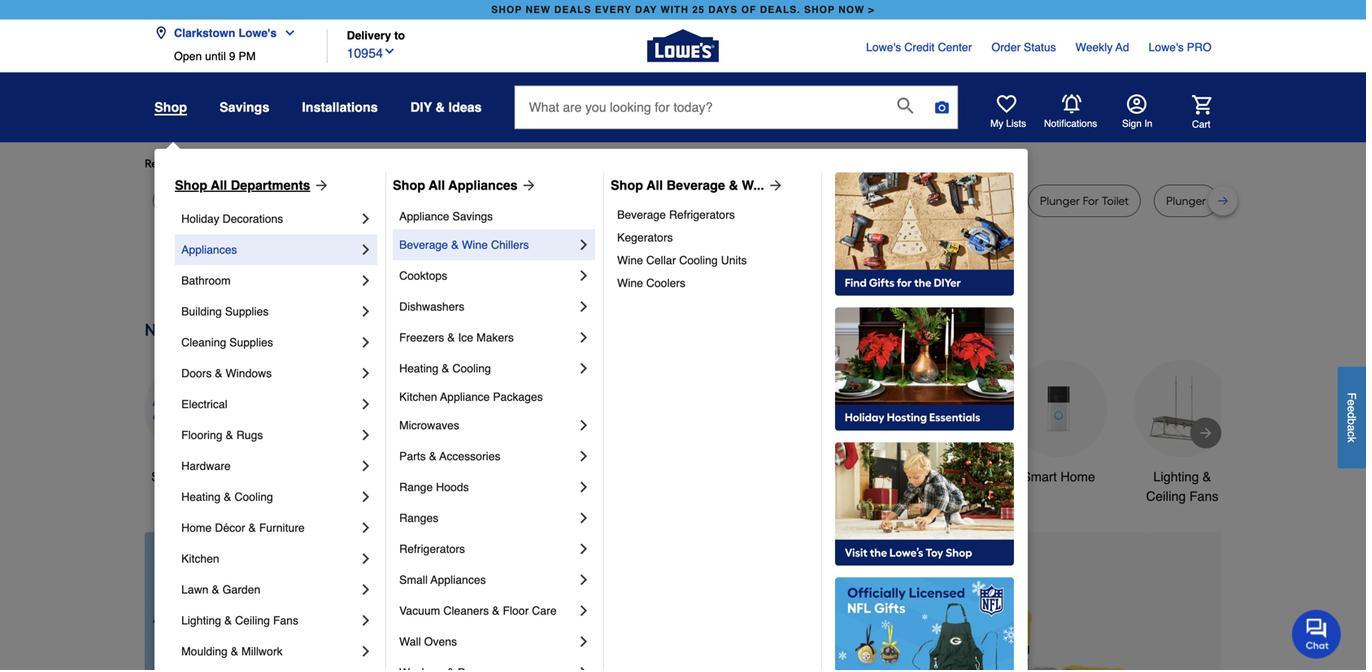 Task type: locate. For each thing, give the bounding box(es) containing it.
tools up equipment
[[816, 469, 846, 484]]

cooling down "kegerators" link
[[679, 254, 718, 267]]

1 plunger from the left
[[1040, 194, 1080, 208]]

lowe's credit center
[[866, 41, 972, 54]]

appliance up microwaves link
[[440, 390, 490, 403]]

0 horizontal spatial ceiling
[[235, 614, 270, 627]]

shop up the kegerators
[[611, 178, 643, 193]]

fans inside 'link'
[[273, 614, 298, 627]]

appliances inside appliances link
[[181, 243, 237, 256]]

shop up toilet auger
[[175, 178, 207, 193]]

camera image
[[934, 99, 950, 115]]

deals
[[203, 469, 236, 484]]

1 horizontal spatial arrow right image
[[1198, 425, 1214, 441]]

1 vertical spatial shop
[[151, 469, 182, 484]]

chevron right image for parts & accessories link
[[576, 448, 592, 464]]

order status link
[[992, 39, 1056, 55]]

beverage down recommended searches for you heading
[[667, 178, 725, 193]]

lowe's home improvement logo image
[[647, 10, 719, 82]]

heating
[[399, 362, 439, 375], [181, 490, 221, 503]]

9
[[229, 50, 235, 63]]

moulding & millwork
[[181, 645, 283, 658]]

2 plunger from the left
[[1166, 194, 1207, 208]]

heating & cooling link down the makers
[[399, 353, 576, 384]]

0 horizontal spatial kitchen
[[181, 552, 219, 565]]

ice
[[458, 331, 473, 344]]

2 vertical spatial appliances
[[431, 573, 486, 586]]

None search field
[[514, 85, 959, 144]]

holiday
[[181, 212, 219, 225]]

1 vertical spatial appliance
[[440, 390, 490, 403]]

0 vertical spatial cooling
[[679, 254, 718, 267]]

toilet up holiday
[[165, 194, 192, 208]]

0 vertical spatial savings
[[220, 100, 270, 115]]

drain snake
[[876, 194, 938, 208]]

1 horizontal spatial home
[[1061, 469, 1096, 484]]

christmas
[[535, 469, 594, 484]]

3 shop from the left
[[611, 178, 643, 193]]

all for appliances
[[429, 178, 445, 193]]

tools down parts & accessories at the bottom left
[[426, 469, 456, 484]]

lowe's home improvement notification center image
[[1062, 94, 1082, 114]]

1 horizontal spatial ceiling
[[1146, 489, 1186, 504]]

fans
[[1190, 489, 1219, 504], [273, 614, 298, 627]]

auger
[[195, 194, 226, 208]]

shop left deals
[[151, 469, 182, 484]]

shop for shop all beverage & w...
[[611, 178, 643, 193]]

kitchen up "lawn"
[[181, 552, 219, 565]]

0 horizontal spatial bathroom
[[181, 274, 231, 287]]

shop for shop all deals
[[151, 469, 182, 484]]

arrow right image down you
[[310, 177, 330, 194]]

of
[[742, 4, 757, 15]]

supplies up "cleaning supplies"
[[225, 305, 269, 318]]

delivery to
[[347, 29, 405, 42]]

status
[[1024, 41, 1056, 54]]

chevron right image for holiday decorations
[[358, 211, 374, 227]]

hoods
[[436, 481, 469, 494]]

0 vertical spatial bathroom
[[181, 274, 231, 287]]

chevron right image for hardware
[[358, 458, 374, 474]]

2 horizontal spatial cooling
[[679, 254, 718, 267]]

plumbing up appliance savings
[[417, 194, 466, 208]]

2 vertical spatial beverage
[[399, 238, 448, 251]]

supplies up windows
[[229, 336, 273, 349]]

0 horizontal spatial arrow right image
[[310, 177, 330, 194]]

0 vertical spatial wine
[[462, 238, 488, 251]]

toilet down sign
[[1102, 194, 1129, 208]]

in
[[1145, 118, 1153, 129]]

arrow right image up 'appliance savings' link
[[518, 177, 537, 194]]

0 horizontal spatial lighting
[[181, 614, 221, 627]]

my lists link
[[991, 94, 1026, 130]]

0 horizontal spatial arrow right image
[[764, 177, 784, 194]]

outdoor tools & equipment button
[[763, 360, 861, 506]]

lowe's left pro
[[1149, 41, 1184, 54]]

coolers
[[646, 277, 686, 290]]

refrigerators up "small appliances"
[[399, 543, 465, 556]]

chillers
[[491, 238, 529, 251]]

1 vertical spatial cooling
[[453, 362, 491, 375]]

sign in button
[[1122, 94, 1153, 130]]

arrow right image inside shop all departments link
[[310, 177, 330, 194]]

lowe's left credit
[[866, 41, 901, 54]]

chevron right image for bathroom link at the left top of the page
[[358, 272, 374, 289]]

all for beverage
[[647, 178, 663, 193]]

2 plumbing from the left
[[706, 194, 755, 208]]

all left deals
[[185, 469, 199, 484]]

1 vertical spatial fans
[[273, 614, 298, 627]]

beverage up cooktops
[[399, 238, 448, 251]]

arrow right image for shop all departments
[[310, 177, 330, 194]]

chevron right image for home décor & furniture link at bottom
[[358, 520, 374, 536]]

lowe's for lowe's pro
[[1149, 41, 1184, 54]]

beverage refrigerators link
[[617, 203, 810, 226]]

for inside heading
[[276, 157, 290, 170]]

arrow right image
[[764, 177, 784, 194], [1198, 425, 1214, 441]]

1 vertical spatial arrow right image
[[1198, 425, 1214, 441]]

1 plumbing from the left
[[417, 194, 466, 208]]

1 vertical spatial home
[[181, 521, 212, 534]]

0 horizontal spatial shop
[[175, 178, 207, 193]]

shop all appliances link
[[393, 176, 537, 195]]

arrow right image inside shop all appliances link
[[518, 177, 537, 194]]

appliances up the cleaners on the bottom
[[431, 573, 486, 586]]

snake down shop all appliances
[[363, 194, 395, 208]]

0 vertical spatial heating & cooling link
[[399, 353, 576, 384]]

e up b on the right of page
[[1346, 406, 1359, 412]]

2 vertical spatial wine
[[617, 277, 643, 290]]

snake
[[363, 194, 395, 208], [637, 194, 669, 208], [758, 194, 790, 208], [906, 194, 938, 208]]

clarkstown lowe's
[[174, 26, 277, 39]]

now
[[839, 4, 865, 15]]

3 toilet from the left
[[976, 194, 1003, 208]]

plunger for plunger
[[1166, 194, 1207, 208]]

decorations inside "link"
[[223, 212, 283, 225]]

all up snake for plumbing
[[429, 178, 445, 193]]

1 horizontal spatial lighting
[[1154, 469, 1199, 484]]

windows
[[226, 367, 272, 380]]

refrigerators up "kegerators" link
[[669, 208, 735, 221]]

1 horizontal spatial shop
[[393, 178, 425, 193]]

kitchen inside "kitchen" link
[[181, 552, 219, 565]]

1 vertical spatial bathroom
[[907, 469, 964, 484]]

order status
[[992, 41, 1056, 54]]

1 e from the top
[[1346, 399, 1359, 406]]

chat invite button image
[[1292, 609, 1342, 659]]

1 horizontal spatial shop
[[804, 4, 835, 15]]

home right smart
[[1061, 469, 1096, 484]]

dishwashers
[[399, 300, 465, 313]]

wine for wine coolers
[[617, 277, 643, 290]]

1 vertical spatial heating & cooling
[[181, 490, 273, 503]]

1 vertical spatial supplies
[[229, 336, 273, 349]]

appliance savings
[[399, 210, 493, 223]]

appliances inside small appliances link
[[431, 573, 486, 586]]

0 horizontal spatial heating & cooling
[[181, 490, 273, 503]]

snake down w...
[[758, 194, 790, 208]]

installations
[[302, 100, 378, 115]]

ovens
[[424, 635, 457, 648]]

supplies for building supplies
[[225, 305, 269, 318]]

small
[[399, 573, 428, 586]]

floor
[[503, 604, 529, 617]]

shop down open
[[155, 100, 187, 115]]

savings up beverage & wine chillers
[[453, 210, 493, 223]]

snake up beverage refrigerators
[[637, 194, 669, 208]]

recommended
[[145, 157, 223, 170]]

1 vertical spatial lighting & ceiling fans
[[181, 614, 298, 627]]

lowe's for lowe's credit center
[[866, 41, 901, 54]]

1 horizontal spatial savings
[[453, 210, 493, 223]]

1 horizontal spatial heating & cooling
[[399, 362, 491, 375]]

1 horizontal spatial arrow right image
[[518, 177, 537, 194]]

savings down pm
[[220, 100, 270, 115]]

chevron right image for small appliances
[[576, 572, 592, 588]]

arrow right image for shop all appliances
[[518, 177, 537, 194]]

departments
[[231, 178, 310, 193]]

shop inside 'button'
[[151, 469, 182, 484]]

kegerators
[[617, 231, 673, 244]]

0 vertical spatial kitchen
[[399, 390, 437, 403]]

shop all deals button
[[145, 360, 242, 487]]

2 tools from the left
[[816, 469, 846, 484]]

e
[[1346, 399, 1359, 406], [1346, 406, 1359, 412]]

1 vertical spatial decorations
[[530, 489, 599, 504]]

beverage & wine chillers link
[[399, 229, 576, 260]]

flooring & rugs
[[181, 429, 263, 442]]

0 horizontal spatial fans
[[273, 614, 298, 627]]

appliances inside shop all appliances link
[[449, 178, 518, 193]]

wine up cooktops link
[[462, 238, 488, 251]]

d
[[1346, 412, 1359, 418]]

0 vertical spatial shop
[[155, 100, 187, 115]]

toilet down my
[[976, 194, 1003, 208]]

holiday hosting essentials. image
[[835, 307, 1014, 431]]

lowe's pro link
[[1149, 39, 1212, 55]]

shop left new
[[491, 4, 522, 15]]

1 vertical spatial heating
[[181, 490, 221, 503]]

1 horizontal spatial plunger
[[1166, 194, 1207, 208]]

2 horizontal spatial beverage
[[667, 178, 725, 193]]

0 vertical spatial lighting & ceiling fans
[[1146, 469, 1219, 504]]

plunger down notifications
[[1040, 194, 1080, 208]]

0 vertical spatial arrow right image
[[764, 177, 784, 194]]

shop up snake for plumbing
[[393, 178, 425, 193]]

appliances
[[449, 178, 518, 193], [181, 243, 237, 256], [431, 573, 486, 586]]

1 vertical spatial wine
[[617, 254, 643, 267]]

outdoor tools & equipment
[[765, 469, 858, 504]]

1 horizontal spatial lowe's
[[866, 41, 901, 54]]

wine left coolers at the top
[[617, 277, 643, 290]]

all down recommended searches for you heading
[[647, 178, 663, 193]]

a
[[1346, 425, 1359, 431]]

beverage up the kegerators
[[617, 208, 666, 221]]

0 horizontal spatial plumbing
[[417, 194, 466, 208]]

toilet left drain
[[812, 194, 839, 208]]

chevron right image for ranges link
[[576, 510, 592, 526]]

decorations for holiday
[[223, 212, 283, 225]]

2 arrow right image from the left
[[518, 177, 537, 194]]

1 vertical spatial lighting
[[181, 614, 221, 627]]

plunger down cart
[[1166, 194, 1207, 208]]

installations button
[[302, 93, 378, 122]]

lowe's inside "button"
[[239, 26, 277, 39]]

lists
[[1006, 118, 1026, 129]]

ranges link
[[399, 503, 576, 534]]

cleaning
[[181, 336, 226, 349]]

0 horizontal spatial heating & cooling link
[[181, 482, 358, 512]]

appliance down snake for plumbing
[[399, 210, 449, 223]]

fans inside lighting & ceiling fans
[[1190, 489, 1219, 504]]

decorations inside button
[[530, 489, 599, 504]]

1 horizontal spatial decorations
[[530, 489, 599, 504]]

arrow right image
[[310, 177, 330, 194], [518, 177, 537, 194]]

1 vertical spatial kitchen
[[181, 552, 219, 565]]

heating down shop all deals
[[181, 490, 221, 503]]

smart home
[[1022, 469, 1096, 484]]

chevron right image for range hoods link
[[576, 479, 592, 495]]

heating & cooling down freezers & ice makers on the left
[[399, 362, 491, 375]]

cooling up kitchen appliance packages
[[453, 362, 491, 375]]

c
[[1346, 431, 1359, 437]]

1 vertical spatial beverage
[[617, 208, 666, 221]]

new
[[526, 4, 551, 15]]

0 vertical spatial appliances
[[449, 178, 518, 193]]

chevron right image for electrical
[[358, 396, 374, 412]]

heating & cooling link up the 'furniture'
[[181, 482, 358, 512]]

lawn & garden
[[181, 583, 261, 596]]

appliances up 'appliance savings' link
[[449, 178, 518, 193]]

my lists
[[991, 118, 1026, 129]]

2 horizontal spatial shop
[[611, 178, 643, 193]]

chevron right image
[[358, 211, 374, 227], [576, 237, 592, 253], [358, 242, 374, 258], [576, 268, 592, 284], [358, 396, 374, 412], [358, 458, 374, 474], [576, 572, 592, 588], [358, 582, 374, 598], [358, 612, 374, 629], [576, 634, 592, 650]]

1 horizontal spatial lighting & ceiling fans
[[1146, 469, 1219, 504]]

0 horizontal spatial plunger
[[1040, 194, 1080, 208]]

1 shop from the left
[[175, 178, 207, 193]]

chevron right image for dishwashers link
[[576, 299, 592, 315]]

0 vertical spatial decorations
[[223, 212, 283, 225]]

lowe's wishes you and your family a happy hanukkah. image
[[145, 259, 1222, 300]]

1 arrow right image from the left
[[310, 177, 330, 194]]

beverage for savings
[[399, 238, 448, 251]]

kitchen for kitchen appliance packages
[[399, 390, 437, 403]]

kitchen
[[399, 390, 437, 403], [181, 552, 219, 565]]

drain
[[876, 194, 904, 208]]

chevron right image for cleaning supplies link
[[358, 334, 374, 351]]

shop for shop
[[155, 100, 187, 115]]

0 horizontal spatial lighting & ceiling fans
[[181, 614, 298, 627]]

all up auger
[[211, 178, 227, 193]]

0 horizontal spatial heating
[[181, 490, 221, 503]]

new deals every day during 25 days of deals image
[[145, 316, 1222, 344]]

all for deals
[[185, 469, 199, 484]]

0 vertical spatial ceiling
[[1146, 489, 1186, 504]]

1 horizontal spatial refrigerators
[[669, 208, 735, 221]]

1 horizontal spatial heating
[[399, 362, 439, 375]]

visit the lowe's toy shop. image
[[835, 442, 1014, 566]]

0 horizontal spatial tools
[[426, 469, 456, 484]]

0 horizontal spatial beverage
[[399, 238, 448, 251]]

1 vertical spatial ceiling
[[235, 614, 270, 627]]

wall
[[399, 635, 421, 648]]

decorations down christmas
[[530, 489, 599, 504]]

0 horizontal spatial decorations
[[223, 212, 283, 225]]

shop these last-minute gifts. $99 or less. quantities are limited and won't last. image
[[145, 532, 407, 670]]

refrigerators link
[[399, 534, 576, 564]]

freezers & ice makers link
[[399, 322, 576, 353]]

wine coolers link
[[617, 272, 810, 294]]

chevron right image for beverage & wine chillers
[[576, 237, 592, 253]]

beverage & wine chillers
[[399, 238, 529, 251]]

f e e d b a c k button
[[1338, 367, 1366, 468]]

home left décor
[[181, 521, 212, 534]]

2 shop from the left
[[393, 178, 425, 193]]

1 horizontal spatial fans
[[1190, 489, 1219, 504]]

small appliances link
[[399, 564, 576, 595]]

1 horizontal spatial plumbing
[[706, 194, 755, 208]]

0 vertical spatial heating
[[399, 362, 439, 375]]

1 vertical spatial refrigerators
[[399, 543, 465, 556]]

chevron right image for lawn & garden
[[358, 582, 374, 598]]

chevron right image
[[358, 272, 374, 289], [576, 299, 592, 315], [358, 303, 374, 320], [576, 329, 592, 346], [358, 334, 374, 351], [576, 360, 592, 377], [358, 365, 374, 381], [576, 417, 592, 434], [358, 427, 374, 443], [576, 448, 592, 464], [576, 479, 592, 495], [358, 489, 374, 505], [576, 510, 592, 526], [358, 520, 374, 536], [576, 541, 592, 557], [358, 551, 374, 567], [576, 603, 592, 619], [358, 643, 374, 660], [576, 665, 592, 670]]

plunger for toilet
[[1040, 194, 1129, 208]]

shop left now
[[804, 4, 835, 15]]

0 horizontal spatial shop
[[491, 4, 522, 15]]

heating & cooling
[[399, 362, 491, 375], [181, 490, 273, 503]]

all inside 'button'
[[185, 469, 199, 484]]

find gifts for the diyer. image
[[835, 172, 1014, 296]]

chevron right image for "kitchen" link
[[358, 551, 374, 567]]

0 vertical spatial supplies
[[225, 305, 269, 318]]

lowe's up pm
[[239, 26, 277, 39]]

diy
[[411, 100, 432, 115]]

kitchen up microwaves
[[399, 390, 437, 403]]

location image
[[155, 26, 168, 39]]

e up d
[[1346, 399, 1359, 406]]

1 horizontal spatial tools
[[816, 469, 846, 484]]

plumbing down w...
[[706, 194, 755, 208]]

weekly ad
[[1076, 41, 1129, 54]]

&
[[436, 100, 445, 115], [729, 178, 738, 193], [451, 238, 459, 251], [447, 331, 455, 344], [442, 362, 449, 375], [215, 367, 223, 380], [226, 429, 233, 442], [429, 450, 437, 463], [850, 469, 858, 484], [1203, 469, 1212, 484], [224, 490, 231, 503], [248, 521, 256, 534], [212, 583, 219, 596], [492, 604, 500, 617], [224, 614, 232, 627], [231, 645, 238, 658]]

1 tools from the left
[[426, 469, 456, 484]]

day
[[635, 4, 657, 15]]

pm
[[239, 50, 256, 63]]

recommended searches for you
[[145, 157, 312, 170]]

0 vertical spatial lighting
[[1154, 469, 1199, 484]]

plumbing
[[417, 194, 466, 208], [706, 194, 755, 208]]

all for departments
[[211, 178, 227, 193]]

ceiling inside 'link'
[[235, 614, 270, 627]]

microwaves link
[[399, 410, 576, 441]]

0 vertical spatial beverage
[[667, 178, 725, 193]]

0 horizontal spatial lowe's
[[239, 26, 277, 39]]

officially licensed n f l gifts. shop now. image
[[835, 577, 1014, 670]]

0 vertical spatial home
[[1061, 469, 1096, 484]]

1 horizontal spatial bathroom
[[907, 469, 964, 484]]

days
[[709, 4, 738, 15]]

heating down the freezers
[[399, 362, 439, 375]]

heating & cooling down deals
[[181, 490, 273, 503]]

1 toilet from the left
[[165, 194, 192, 208]]

appliances down holiday
[[181, 243, 237, 256]]

1 horizontal spatial kitchen
[[399, 390, 437, 403]]

cooling up home décor & furniture
[[235, 490, 273, 503]]

cooktops
[[399, 269, 447, 282]]

kitchen inside kitchen appliance packages link
[[399, 390, 437, 403]]

center
[[938, 41, 972, 54]]

1 horizontal spatial beverage
[[617, 208, 666, 221]]

0 vertical spatial fans
[[1190, 489, 1219, 504]]

plumbing snake for toilet
[[706, 194, 839, 208]]

decorations down shop all departments link at the left top
[[223, 212, 283, 225]]

1 vertical spatial appliances
[[181, 243, 237, 256]]

0 vertical spatial heating & cooling
[[399, 362, 491, 375]]

2 vertical spatial cooling
[[235, 490, 273, 503]]

2 horizontal spatial lowe's
[[1149, 41, 1184, 54]]

1 horizontal spatial cooling
[[453, 362, 491, 375]]

refrigerators
[[669, 208, 735, 221], [399, 543, 465, 556]]

supplies for cleaning supplies
[[229, 336, 273, 349]]

lowe's home improvement cart image
[[1192, 95, 1212, 114]]

3 snake from the left
[[758, 194, 790, 208]]

snake right drain
[[906, 194, 938, 208]]

equipment
[[781, 489, 843, 504]]

wine down the kegerators
[[617, 254, 643, 267]]



Task type: describe. For each thing, give the bounding box(es) containing it.
parts & accessories link
[[399, 441, 576, 472]]

Search Query text field
[[515, 86, 885, 129]]

1 shop from the left
[[491, 4, 522, 15]]

packages
[[493, 390, 543, 403]]

holiday decorations
[[181, 212, 283, 225]]

deals
[[554, 4, 592, 15]]

10954 button
[[347, 42, 396, 63]]

chevron right image for wall ovens
[[576, 634, 592, 650]]

moulding & millwork link
[[181, 636, 358, 667]]

tools inside outdoor tools & equipment
[[816, 469, 846, 484]]

moulding
[[181, 645, 228, 658]]

vacuum
[[399, 604, 440, 617]]

parts
[[399, 450, 426, 463]]

chevron right image for refrigerators link
[[576, 541, 592, 557]]

0 horizontal spatial home
[[181, 521, 212, 534]]

chevron right image for microwaves link
[[576, 417, 592, 434]]

decorations for christmas
[[530, 489, 599, 504]]

lowe's home improvement lists image
[[997, 94, 1017, 114]]

credit
[[905, 41, 935, 54]]

clarkstown
[[174, 26, 235, 39]]

furniture
[[259, 521, 305, 534]]

home inside button
[[1061, 469, 1096, 484]]

wall ovens link
[[399, 626, 576, 657]]

order
[[992, 41, 1021, 54]]

wine coolers
[[617, 277, 686, 290]]

beverage for all
[[617, 208, 666, 221]]

doors & windows link
[[181, 358, 358, 389]]

cart
[[1192, 119, 1211, 130]]

lawn & garden link
[[181, 574, 358, 605]]

until
[[205, 50, 226, 63]]

chevron right image for flooring & rugs link
[[358, 427, 374, 443]]

lighting & ceiling fans inside button
[[1146, 469, 1219, 504]]

& inside lighting & ceiling fans
[[1203, 469, 1212, 484]]

home décor & furniture
[[181, 521, 305, 534]]

f
[[1346, 393, 1359, 399]]

wine for wine cellar cooling units
[[617, 254, 643, 267]]

shop new deals every day with 25 days of deals. shop now > link
[[488, 0, 878, 20]]

smart
[[1022, 469, 1057, 484]]

building
[[181, 305, 222, 318]]

notifications
[[1044, 118, 1098, 129]]

lighting & ceiling fans inside 'link'
[[181, 614, 298, 627]]

chevron right image for appliances
[[358, 242, 374, 258]]

chevron right image for 'building supplies' link
[[358, 303, 374, 320]]

shop all beverage & w... link
[[611, 176, 784, 195]]

chevron right image for vacuum cleaners & floor care link
[[576, 603, 592, 619]]

lighting inside 'link'
[[181, 614, 221, 627]]

sign
[[1122, 118, 1142, 129]]

2 e from the top
[[1346, 406, 1359, 412]]

bathroom button
[[887, 360, 984, 487]]

parts & accessories
[[399, 450, 501, 463]]

chevron right image for lighting & ceiling fans
[[358, 612, 374, 629]]

freezers & ice makers
[[399, 331, 514, 344]]

0 horizontal spatial refrigerators
[[399, 543, 465, 556]]

0 horizontal spatial savings
[[220, 100, 270, 115]]

f e e d b a c k
[[1346, 393, 1359, 443]]

wall ovens
[[399, 635, 457, 648]]

ad
[[1116, 41, 1129, 54]]

cooling inside wine cellar cooling units link
[[679, 254, 718, 267]]

my
[[991, 118, 1004, 129]]

with
[[661, 4, 689, 15]]

4 snake from the left
[[906, 194, 938, 208]]

millwork
[[242, 645, 283, 658]]

0 horizontal spatial cooling
[[235, 490, 273, 503]]

1 horizontal spatial heating & cooling link
[[399, 353, 576, 384]]

doors
[[181, 367, 212, 380]]

1 vertical spatial heating & cooling link
[[181, 482, 358, 512]]

microwaves
[[399, 419, 459, 432]]

kegerators link
[[617, 226, 810, 249]]

50 percent off all artificial christmas trees, holiday lights and more. image
[[1048, 532, 1366, 670]]

weekly ad link
[[1076, 39, 1129, 55]]

shop all appliances
[[393, 178, 518, 193]]

lowe's home improvement account image
[[1127, 94, 1147, 114]]

lighting inside lighting & ceiling fans
[[1154, 469, 1199, 484]]

0 vertical spatial refrigerators
[[669, 208, 735, 221]]

shop for shop all appliances
[[393, 178, 425, 193]]

kitchen for kitchen
[[181, 552, 219, 565]]

25
[[692, 4, 705, 15]]

arrow right image inside shop all beverage & w... link
[[764, 177, 784, 194]]

2 toilet from the left
[[812, 194, 839, 208]]

hardware
[[181, 460, 231, 473]]

bathroom link
[[181, 265, 358, 296]]

units
[[721, 254, 747, 267]]

cleaners
[[443, 604, 489, 617]]

sign in
[[1122, 118, 1153, 129]]

chevron right image for moulding & millwork link
[[358, 643, 374, 660]]

shop for shop all departments
[[175, 178, 207, 193]]

shop new deals every day with 25 days of deals. shop now >
[[491, 4, 875, 15]]

diy & ideas
[[411, 100, 482, 115]]

flooring & rugs link
[[181, 420, 358, 451]]

cooktops link
[[399, 260, 576, 291]]

up to 50 percent off select tools and accessories. image
[[260, 532, 1048, 670]]

shop all departments
[[175, 178, 310, 193]]

1 vertical spatial savings
[[453, 210, 493, 223]]

chevron down image
[[383, 45, 396, 58]]

toilet auger
[[165, 194, 226, 208]]

kitchen link
[[181, 543, 358, 574]]

to
[[394, 29, 405, 42]]

2 snake from the left
[[637, 194, 669, 208]]

shop all deals
[[151, 469, 236, 484]]

lawn
[[181, 583, 209, 596]]

garden
[[223, 583, 261, 596]]

lowe's pro
[[1149, 41, 1212, 54]]

>
[[868, 4, 875, 15]]

plunger for plunger for toilet
[[1040, 194, 1080, 208]]

range hoods
[[399, 481, 469, 494]]

search image
[[898, 98, 914, 114]]

ceiling inside lighting & ceiling fans
[[1146, 489, 1186, 504]]

care
[[532, 604, 557, 617]]

deals.
[[760, 4, 801, 15]]

bathroom inside button
[[907, 469, 964, 484]]

1 snake from the left
[[363, 194, 395, 208]]

chevron right image for cooktops
[[576, 268, 592, 284]]

chevron right image for 'doors & windows' link
[[358, 365, 374, 381]]

tools button
[[392, 360, 490, 487]]

chevron right image for freezers & ice makers link
[[576, 329, 592, 346]]

chevron down image
[[277, 26, 296, 39]]

vacuum cleaners & floor care
[[399, 604, 557, 617]]

décor
[[215, 521, 245, 534]]

open until 9 pm
[[174, 50, 256, 63]]

recommended searches for you heading
[[145, 155, 1222, 172]]

2 shop from the left
[[804, 4, 835, 15]]

& inside 'link'
[[224, 614, 232, 627]]

savings button
[[220, 93, 270, 122]]

4 toilet from the left
[[1102, 194, 1129, 208]]

& inside outdoor tools & equipment
[[850, 469, 858, 484]]

holiday decorations link
[[181, 203, 358, 234]]

searches
[[226, 157, 273, 170]]

0 vertical spatial appliance
[[399, 210, 449, 223]]



Task type: vqa. For each thing, say whether or not it's contained in the screenshot.
second Plunger from the right
yes



